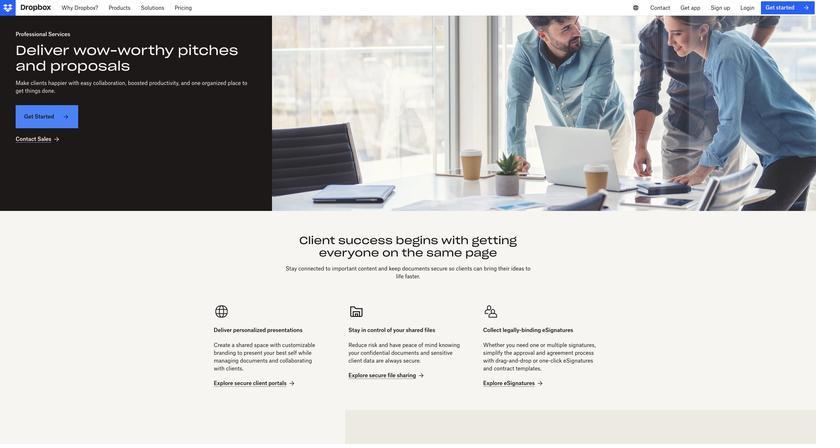 Task type: describe. For each thing, give the bounding box(es) containing it.
agreement
[[547, 350, 574, 357]]

managing
[[214, 358, 239, 365]]

clients inside the stay connected to important content and keep documents secure so clients can bring their ideas to life faster.
[[456, 266, 473, 272]]

simplify
[[484, 350, 503, 357]]

explore secure client portals
[[214, 381, 287, 387]]

secure.
[[404, 358, 421, 365]]

their
[[499, 266, 510, 272]]

get
[[16, 88, 24, 94]]

create a shared space with customizable branding to present your best self while managing documents and collaborating with clients.
[[214, 342, 315, 372]]

clients inside make clients happier with easy collaboration, boosted productivity, and one organized place to get things done.
[[31, 80, 47, 86]]

to left important
[[326, 266, 331, 272]]

collect
[[484, 327, 502, 334]]

binding
[[522, 327, 542, 334]]

1 vertical spatial client
[[253, 381, 268, 387]]

boosted
[[128, 80, 148, 86]]

explore for explore secure file sharing
[[349, 373, 368, 379]]

get started
[[766, 4, 795, 11]]

signatures,
[[569, 342, 596, 349]]

done.
[[42, 88, 55, 94]]

wow-
[[73, 42, 118, 59]]

and up one-
[[537, 350, 546, 357]]

bring
[[484, 266, 497, 272]]

files
[[425, 327, 436, 334]]

mind
[[425, 342, 438, 349]]

you
[[507, 342, 516, 349]]

with inside client success begins with getting everyone on the same page
[[442, 234, 469, 248]]

make
[[16, 80, 29, 86]]

deliver for deliver personalized presentations
[[214, 327, 232, 334]]

get for get started
[[766, 4, 776, 11]]

login
[[741, 5, 755, 11]]

documents inside reduce risk and have peace of mind knowing your confidential documents and sensitive client data are always secure.
[[392, 350, 419, 357]]

personalized
[[233, 327, 266, 334]]

pitches
[[178, 42, 238, 59]]

contract
[[494, 366, 515, 372]]

happier
[[48, 80, 67, 86]]

0 vertical spatial of
[[387, 327, 392, 334]]

best
[[276, 350, 287, 357]]

can
[[474, 266, 483, 272]]

get started link
[[16, 105, 78, 129]]

on
[[383, 247, 399, 260]]

pricing link
[[170, 0, 197, 16]]

proposals
[[50, 58, 130, 74]]

sign up link
[[706, 0, 736, 16]]

sensitive
[[431, 350, 453, 357]]

deliver wow-worthy pitches and proposals
[[16, 42, 238, 74]]

secure inside the stay connected to important content and keep documents secure so clients can bring their ideas to life faster.
[[432, 266, 448, 272]]

2 horizontal spatial your
[[394, 327, 405, 334]]

get app button
[[676, 0, 706, 16]]

confidential
[[361, 350, 390, 357]]

getting
[[472, 234, 517, 248]]

place
[[228, 80, 241, 86]]

pricing
[[175, 5, 192, 11]]

with up best
[[270, 342, 281, 349]]

why
[[62, 5, 73, 11]]

the inside 'whether you need one or multiple signatures, simplify the approval and agreement process with drag-and-drop or one-click esignatures and contract templates.'
[[505, 350, 513, 357]]

and right risk in the bottom of the page
[[379, 342, 388, 349]]

solutions button
[[136, 0, 170, 16]]

templates.
[[516, 366, 542, 372]]

products
[[109, 5, 131, 11]]

space
[[254, 342, 269, 349]]

with inside make clients happier with easy collaboration, boosted productivity, and one organized place to get things done.
[[68, 80, 79, 86]]

documents inside the create a shared space with customizable branding to present your best self while managing documents and collaborating with clients.
[[240, 358, 268, 365]]

with inside 'whether you need one or multiple signatures, simplify the approval and agreement process with drag-and-drop or one-click esignatures and contract templates.'
[[484, 358, 495, 365]]

solutions
[[141, 5, 164, 11]]

present
[[244, 350, 263, 357]]

have
[[390, 342, 401, 349]]

deliver for deliver wow-worthy pitches and proposals
[[16, 42, 69, 59]]

reduce risk and have peace of mind knowing your confidential documents and sensitive client data are always secure.
[[349, 342, 460, 365]]

control
[[368, 327, 386, 334]]

and inside the create a shared space with customizable branding to present your best self while managing documents and collaborating with clients.
[[269, 358, 279, 365]]

data
[[364, 358, 375, 365]]

to inside the create a shared space with customizable branding to present your best self while managing documents and collaborating with clients.
[[238, 350, 243, 357]]

explore for explore esignatures
[[484, 381, 503, 387]]

and down mind
[[421, 350, 430, 357]]

stay for stay in control of your shared files
[[349, 327, 361, 334]]

stay in control of your shared files
[[349, 327, 436, 334]]

secure for create a shared space with customizable branding to present your best self while managing documents and collaborating with clients.
[[235, 381, 252, 387]]

branding
[[214, 350, 236, 357]]

easy
[[81, 80, 92, 86]]

professional services
[[16, 31, 70, 38]]

make clients happier with easy collaboration, boosted productivity, and one organized place to get things done.
[[16, 80, 248, 94]]

collaboration,
[[93, 80, 127, 86]]

and-
[[509, 358, 521, 365]]

the inside client success begins with getting everyone on the same page
[[402, 247, 424, 260]]

up
[[724, 5, 731, 11]]



Task type: locate. For each thing, give the bounding box(es) containing it.
portals
[[269, 381, 287, 387]]

and inside deliver wow-worthy pitches and proposals
[[16, 58, 46, 74]]

explore secure client portals link
[[214, 380, 296, 388]]

and down best
[[269, 358, 279, 365]]

0 vertical spatial shared
[[406, 327, 424, 334]]

one inside make clients happier with easy collaboration, boosted productivity, and one organized place to get things done.
[[192, 80, 201, 86]]

stay inside the stay connected to important content and keep documents secure so clients can bring their ideas to life faster.
[[286, 266, 297, 272]]

and right productivity,
[[181, 80, 190, 86]]

deliver up create
[[214, 327, 232, 334]]

explore down contract
[[484, 381, 503, 387]]

secure left so
[[432, 266, 448, 272]]

organized
[[202, 80, 227, 86]]

one right need
[[531, 342, 540, 349]]

one left organized
[[192, 80, 201, 86]]

0 vertical spatial stay
[[286, 266, 297, 272]]

explore esignatures link
[[484, 380, 545, 388]]

deliver inside deliver wow-worthy pitches and proposals
[[16, 42, 69, 59]]

secure left file
[[370, 373, 387, 379]]

or
[[541, 342, 546, 349], [534, 358, 539, 365]]

0 horizontal spatial your
[[264, 350, 275, 357]]

or left one-
[[534, 358, 539, 365]]

secure down 'clients.'
[[235, 381, 252, 387]]

1 horizontal spatial the
[[505, 350, 513, 357]]

documents inside the stay connected to important content and keep documents secure so clients can bring their ideas to life faster.
[[403, 266, 430, 272]]

to right place
[[243, 80, 248, 86]]

1 horizontal spatial shared
[[406, 327, 424, 334]]

shared right a
[[236, 342, 253, 349]]

your down reduce
[[349, 350, 360, 357]]

shared
[[406, 327, 424, 334], [236, 342, 253, 349]]

1 vertical spatial shared
[[236, 342, 253, 349]]

connected
[[299, 266, 325, 272]]

three people together in an office looking at a computer image
[[272, 16, 817, 211]]

client
[[349, 358, 362, 365], [253, 381, 268, 387]]

legally-
[[503, 327, 522, 334]]

stay left in
[[349, 327, 361, 334]]

get inside get started link
[[766, 4, 776, 11]]

get started
[[24, 114, 54, 120]]

documents down present
[[240, 358, 268, 365]]

shared inside the create a shared space with customizable branding to present your best self while managing documents and collaborating with clients.
[[236, 342, 253, 349]]

get inside get started link
[[24, 114, 33, 120]]

1 horizontal spatial your
[[349, 350, 360, 357]]

2 horizontal spatial explore
[[484, 381, 503, 387]]

1 horizontal spatial get
[[681, 5, 690, 11]]

esignatures up "multiple"
[[543, 327, 574, 334]]

0 vertical spatial documents
[[403, 266, 430, 272]]

life
[[397, 274, 404, 280]]

0 horizontal spatial or
[[534, 358, 539, 365]]

begins
[[396, 234, 439, 248]]

the
[[402, 247, 424, 260], [505, 350, 513, 357]]

file
[[388, 373, 396, 379]]

knowing
[[439, 342, 460, 349]]

0 horizontal spatial deliver
[[16, 42, 69, 59]]

shared left files
[[406, 327, 424, 334]]

1 vertical spatial esignatures
[[564, 358, 594, 365]]

sharing
[[397, 373, 417, 379]]

login link
[[736, 0, 761, 16]]

presentations
[[267, 327, 303, 334]]

contact for contact
[[651, 5, 671, 11]]

clients right so
[[456, 266, 473, 272]]

your
[[394, 327, 405, 334], [264, 350, 275, 357], [349, 350, 360, 357]]

to right ideas
[[526, 266, 531, 272]]

so
[[449, 266, 455, 272]]

reduce
[[349, 342, 367, 349]]

0 horizontal spatial one
[[192, 80, 201, 86]]

0 vertical spatial the
[[402, 247, 424, 260]]

click
[[551, 358, 563, 365]]

app
[[692, 5, 701, 11]]

1 horizontal spatial or
[[541, 342, 546, 349]]

and left contract
[[484, 366, 493, 372]]

ideas
[[512, 266, 525, 272]]

get started link
[[762, 1, 816, 14]]

documents
[[403, 266, 430, 272], [392, 350, 419, 357], [240, 358, 268, 365]]

customizable
[[283, 342, 315, 349]]

peace
[[403, 342, 418, 349]]

0 vertical spatial esignatures
[[543, 327, 574, 334]]

with down managing
[[214, 366, 225, 372]]

your inside reduce risk and have peace of mind knowing your confidential documents and sensitive client data are always secure.
[[349, 350, 360, 357]]

contact left get app popup button
[[651, 5, 671, 11]]

explore secure file sharing
[[349, 373, 417, 379]]

page
[[466, 247, 498, 260]]

1 horizontal spatial clients
[[456, 266, 473, 272]]

0 horizontal spatial clients
[[31, 80, 47, 86]]

risk
[[369, 342, 378, 349]]

with left the easy
[[68, 80, 79, 86]]

important
[[332, 266, 357, 272]]

products button
[[104, 0, 136, 16]]

0 horizontal spatial the
[[402, 247, 424, 260]]

everyone
[[319, 247, 380, 260]]

0 vertical spatial deliver
[[16, 42, 69, 59]]

keep
[[389, 266, 401, 272]]

with up so
[[442, 234, 469, 248]]

2 vertical spatial secure
[[235, 381, 252, 387]]

of inside reduce risk and have peace of mind knowing your confidential documents and sensitive client data are always secure.
[[419, 342, 424, 349]]

0 horizontal spatial of
[[387, 327, 392, 334]]

sales
[[37, 136, 51, 143]]

deliver personalized presentations
[[214, 327, 303, 334]]

explore
[[349, 373, 368, 379], [214, 381, 233, 387], [484, 381, 503, 387]]

while
[[299, 350, 312, 357]]

the up the stay connected to important content and keep documents secure so clients can bring their ideas to life faster.
[[402, 247, 424, 260]]

to
[[243, 80, 248, 86], [326, 266, 331, 272], [526, 266, 531, 272], [238, 350, 243, 357]]

one
[[192, 80, 201, 86], [531, 342, 540, 349]]

1 vertical spatial clients
[[456, 266, 473, 272]]

of left mind
[[419, 342, 424, 349]]

why dropbox?
[[62, 5, 98, 11]]

contact for contact sales
[[16, 136, 36, 143]]

esignatures down process
[[564, 358, 594, 365]]

the down you
[[505, 350, 513, 357]]

1 horizontal spatial of
[[419, 342, 424, 349]]

and inside the stay connected to important content and keep documents secure so clients can bring their ideas to life faster.
[[379, 266, 388, 272]]

one-
[[540, 358, 551, 365]]

1 horizontal spatial contact
[[651, 5, 671, 11]]

whether
[[484, 342, 505, 349]]

0 vertical spatial or
[[541, 342, 546, 349]]

2 vertical spatial documents
[[240, 358, 268, 365]]

deliver down professional services
[[16, 42, 69, 59]]

1 horizontal spatial secure
[[370, 373, 387, 379]]

1 vertical spatial deliver
[[214, 327, 232, 334]]

explore for explore secure client portals
[[214, 381, 233, 387]]

secure for reduce risk and have peace of mind knowing your confidential documents and sensitive client data are always secure.
[[370, 373, 387, 379]]

client success begins with getting everyone on the same page
[[300, 234, 517, 260]]

0 horizontal spatial explore
[[214, 381, 233, 387]]

or left "multiple"
[[541, 342, 546, 349]]

content
[[358, 266, 377, 272]]

and up make
[[16, 58, 46, 74]]

clients.
[[226, 366, 244, 372]]

explore down 'clients.'
[[214, 381, 233, 387]]

self
[[288, 350, 297, 357]]

0 horizontal spatial stay
[[286, 266, 297, 272]]

drop
[[521, 358, 532, 365]]

contact left sales
[[16, 136, 36, 143]]

0 vertical spatial one
[[192, 80, 201, 86]]

stay left "connected"
[[286, 266, 297, 272]]

process
[[575, 350, 595, 357]]

documents up faster.
[[403, 266, 430, 272]]

1 horizontal spatial one
[[531, 342, 540, 349]]

deliver
[[16, 42, 69, 59], [214, 327, 232, 334]]

worthy
[[118, 42, 174, 59]]

0 vertical spatial contact
[[651, 5, 671, 11]]

1 horizontal spatial stay
[[349, 327, 361, 334]]

client left 'data'
[[349, 358, 362, 365]]

1 vertical spatial contact
[[16, 136, 36, 143]]

need
[[517, 342, 529, 349]]

contact sales link
[[16, 136, 61, 143]]

2 vertical spatial esignatures
[[504, 381, 535, 387]]

sign up
[[712, 5, 731, 11]]

0 vertical spatial clients
[[31, 80, 47, 86]]

1 vertical spatial stay
[[349, 327, 361, 334]]

professional
[[16, 31, 47, 38]]

your down space
[[264, 350, 275, 357]]

multiple
[[547, 342, 568, 349]]

secure
[[432, 266, 448, 272], [370, 373, 387, 379], [235, 381, 252, 387]]

to left present
[[238, 350, 243, 357]]

0 horizontal spatial secure
[[235, 381, 252, 387]]

1 vertical spatial secure
[[370, 373, 387, 379]]

explore down 'data'
[[349, 373, 368, 379]]

stay
[[286, 266, 297, 272], [349, 327, 361, 334]]

faster.
[[406, 274, 420, 280]]

one inside 'whether you need one or multiple signatures, simplify the approval and agreement process with drag-and-drop or one-click esignatures and contract templates.'
[[531, 342, 540, 349]]

0 horizontal spatial get
[[24, 114, 33, 120]]

get for get started
[[24, 114, 33, 120]]

get app
[[681, 5, 701, 11]]

dropbox?
[[75, 5, 98, 11]]

your inside the create a shared space with customizable branding to present your best self while managing documents and collaborating with clients.
[[264, 350, 275, 357]]

client inside reduce risk and have peace of mind knowing your confidential documents and sensitive client data are always secure.
[[349, 358, 362, 365]]

2 horizontal spatial get
[[766, 4, 776, 11]]

get for get app
[[681, 5, 690, 11]]

stay for stay connected to important content and keep documents secure so clients can bring their ideas to life faster.
[[286, 266, 297, 272]]

documents down peace
[[392, 350, 419, 357]]

and inside make clients happier with easy collaboration, boosted productivity, and one organized place to get things done.
[[181, 80, 190, 86]]

of right control
[[387, 327, 392, 334]]

and
[[16, 58, 46, 74], [181, 80, 190, 86], [379, 266, 388, 272], [379, 342, 388, 349], [421, 350, 430, 357], [537, 350, 546, 357], [269, 358, 279, 365], [484, 366, 493, 372]]

always
[[385, 358, 402, 365]]

a
[[232, 342, 235, 349]]

explore esignatures
[[484, 381, 535, 387]]

your up have
[[394, 327, 405, 334]]

get inside get app popup button
[[681, 5, 690, 11]]

started
[[35, 114, 54, 120]]

1 horizontal spatial explore
[[349, 373, 368, 379]]

1 vertical spatial documents
[[392, 350, 419, 357]]

stay connected to important content and keep documents secure so clients can bring their ideas to life faster.
[[286, 266, 531, 280]]

whether you need one or multiple signatures, simplify the approval and agreement process with drag-and-drop or one-click esignatures and contract templates.
[[484, 342, 596, 372]]

are
[[376, 358, 384, 365]]

0 vertical spatial client
[[349, 358, 362, 365]]

and left keep
[[379, 266, 388, 272]]

1 vertical spatial or
[[534, 358, 539, 365]]

services
[[48, 31, 70, 38]]

productivity,
[[149, 80, 180, 86]]

1 vertical spatial one
[[531, 342, 540, 349]]

0 horizontal spatial shared
[[236, 342, 253, 349]]

with down simplify
[[484, 358, 495, 365]]

0 vertical spatial secure
[[432, 266, 448, 272]]

collect legally-binding esignatures
[[484, 327, 574, 334]]

1 horizontal spatial client
[[349, 358, 362, 365]]

esignatures down templates.
[[504, 381, 535, 387]]

1 vertical spatial the
[[505, 350, 513, 357]]

1 vertical spatial of
[[419, 342, 424, 349]]

client left portals
[[253, 381, 268, 387]]

1 horizontal spatial deliver
[[214, 327, 232, 334]]

esignatures inside 'whether you need one or multiple signatures, simplify the approval and agreement process with drag-and-drop or one-click esignatures and contract templates.'
[[564, 358, 594, 365]]

clients up things
[[31, 80, 47, 86]]

0 horizontal spatial client
[[253, 381, 268, 387]]

to inside make clients happier with easy collaboration, boosted productivity, and one organized place to get things done.
[[243, 80, 248, 86]]

2 horizontal spatial secure
[[432, 266, 448, 272]]

contact inside "dropdown button"
[[651, 5, 671, 11]]

0 horizontal spatial contact
[[16, 136, 36, 143]]



Task type: vqa. For each thing, say whether or not it's contained in the screenshot.
the rightmost Automation
no



